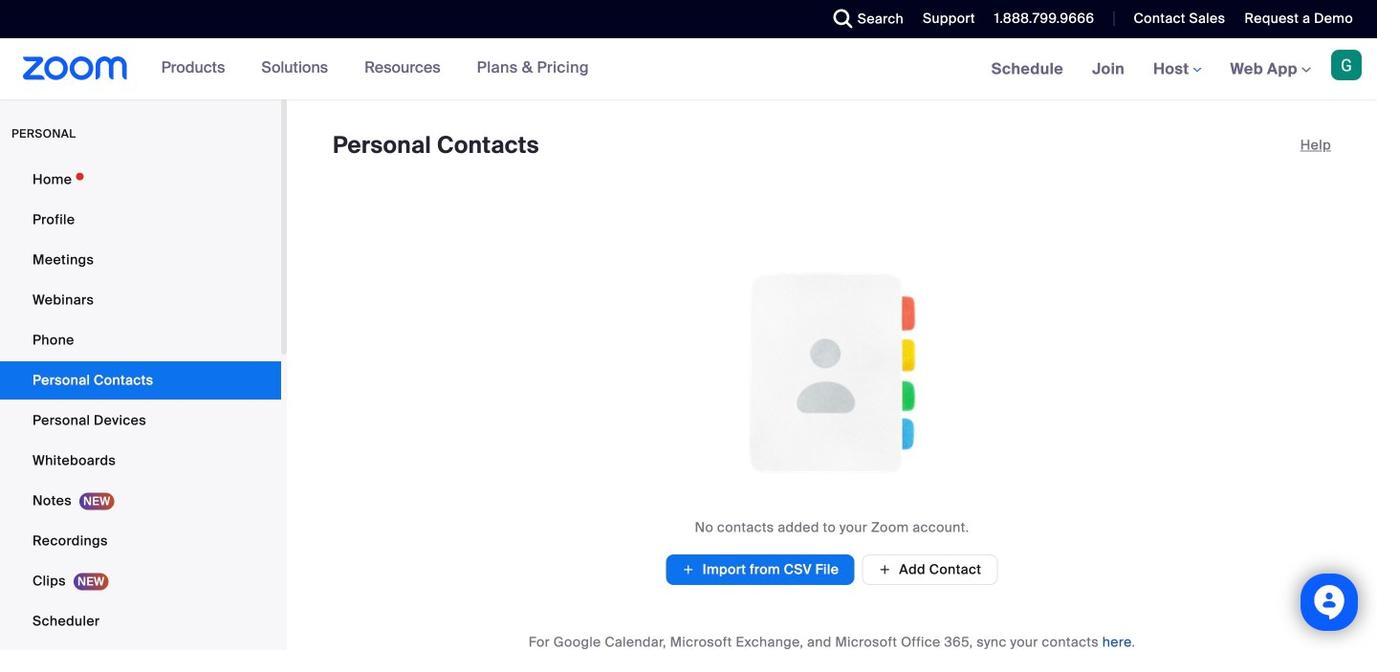 Task type: describe. For each thing, give the bounding box(es) containing it.
personal menu menu
[[0, 161, 281, 651]]

zoom logo image
[[23, 56, 128, 80]]

1 horizontal spatial add image
[[879, 562, 892, 579]]



Task type: vqa. For each thing, say whether or not it's contained in the screenshot.
Zoom Logo
yes



Task type: locate. For each thing, give the bounding box(es) containing it.
profile picture image
[[1332, 50, 1363, 80]]

add image
[[682, 561, 695, 580], [879, 562, 892, 579]]

product information navigation
[[147, 38, 604, 100]]

banner
[[0, 38, 1378, 101]]

meetings navigation
[[978, 38, 1378, 101]]

0 horizontal spatial add image
[[682, 561, 695, 580]]



